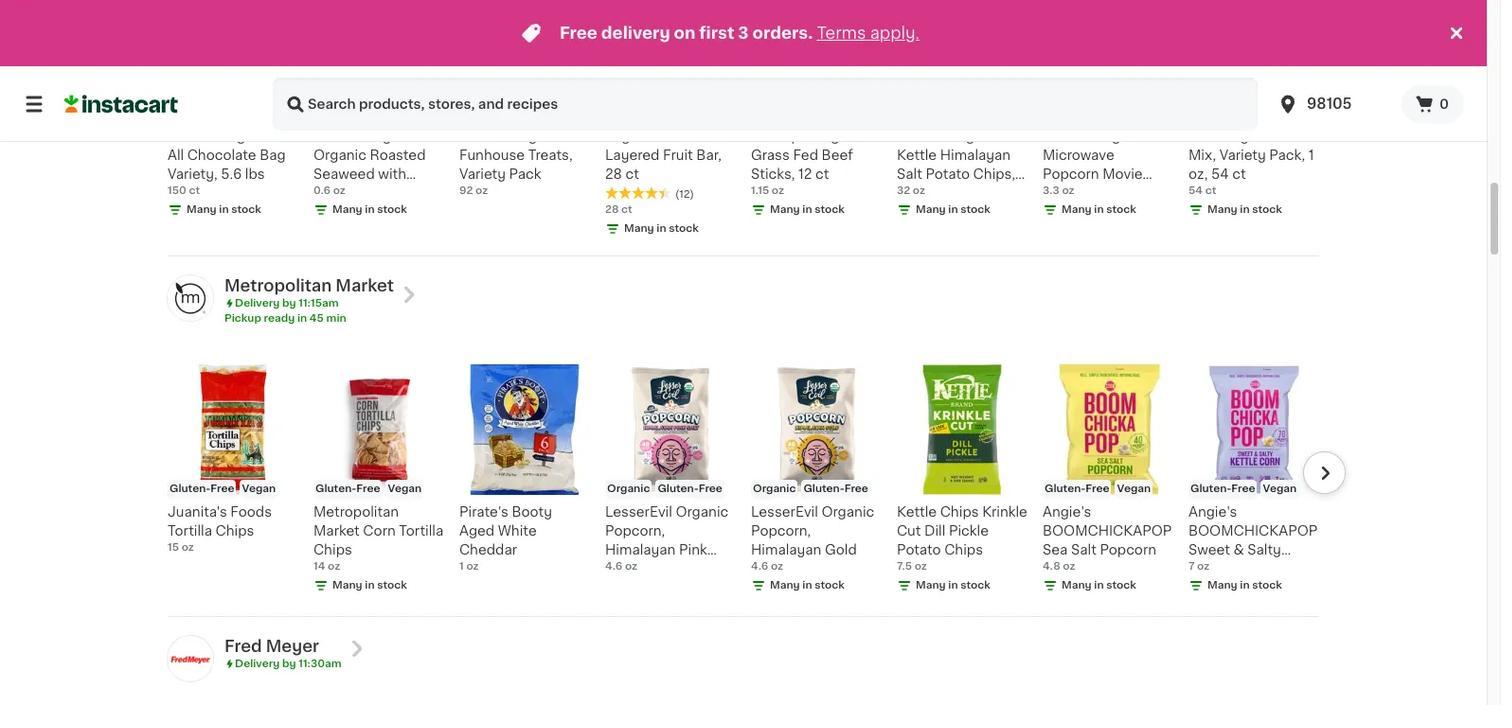 Task type: describe. For each thing, give the bounding box(es) containing it.
chomps
[[751, 130, 808, 143]]

kettle inside kirkland signature kettle himalayan salt potato chips, 32 oz
[[897, 149, 937, 162]]

keto
[[366, 108, 391, 118]]

ct inside "kirkland signature all chocolate bag variety, 5.6 lbs 150 ct"
[[189, 185, 200, 196]]

pure
[[662, 130, 692, 143]]

kirkland signature funhouse treats, variety pack 92 oz
[[459, 130, 580, 196]]

150
[[168, 185, 187, 196]]

lesserevil organic popcorn, himalayan pink salt
[[605, 506, 729, 576]]

ready
[[264, 313, 295, 324]]

0.6 oz
[[314, 185, 346, 196]]

first
[[699, 26, 735, 41]]

7 oz
[[1189, 562, 1210, 572]]

fed
[[793, 149, 818, 162]]

free up juanita's
[[211, 484, 234, 494]]

in for kirkland signature microwave popcorn movie theater butter, 44 x 3.3 oz
[[1094, 204, 1104, 215]]

in for kettle chips krinkle cut dill pickle potato chips
[[949, 581, 958, 591]]

oz inside pirate's booty aged white cheddar 1 oz
[[466, 562, 479, 572]]

bar,
[[697, 149, 722, 162]]

lesserevil for lesserevil organic popcorn, himalayan pink salt
[[605, 506, 672, 519]]

0.6
[[314, 185, 331, 196]]

ct inside chomps original grass fed beef sticks, 12 ct 1.15 oz
[[816, 167, 829, 181]]

organic gluten-free for lesserevil organic popcorn, himalayan pink salt
[[607, 484, 723, 494]]

corn inside angie's boomchickapop sweet & salty kettle corn popcorn
[[1232, 563, 1265, 576]]

gluten- for metropolitan market corn tortilla chips
[[315, 484, 356, 494]]

oz inside kirkland signature kettle himalayan salt potato chips, 32 oz
[[917, 186, 933, 200]]

potato inside kirkland signature kettle himalayan salt potato chips, 32 oz
[[926, 167, 970, 181]]

kirkland signature all chocolate bag variety, 5.6 lbs 150 ct
[[168, 130, 288, 196]]

1.15
[[751, 185, 769, 196]]

frito-
[[1189, 130, 1225, 143]]

stock down (12) on the left
[[669, 223, 699, 234]]

32 inside kirkland signature kettle himalayan salt potato chips, 32 oz
[[897, 186, 914, 200]]

0 horizontal spatial 54
[[1189, 185, 1203, 196]]

booty
[[512, 506, 552, 519]]

roasted
[[370, 149, 426, 162]]

chips up pickle on the bottom
[[940, 506, 979, 519]]

in for frito-lay classic mix, variety pack, 1 oz, 54 ct
[[1240, 204, 1250, 215]]

free up the gold
[[845, 484, 869, 494]]

lay
[[1225, 130, 1249, 143]]

free up metropolitan market corn tortilla chips 14 oz
[[356, 484, 380, 494]]

many for angie's boomchickapop sweet & salty kettle corn popcorn
[[1208, 581, 1238, 591]]

many in stock for kirkland signature organic roasted seaweed with sesame oil, 0.60 oz, 10 ct
[[333, 204, 407, 215]]

organic left keto
[[315, 108, 358, 118]]

krinkle
[[983, 506, 1028, 519]]

11:15am
[[299, 298, 339, 309]]

white
[[498, 525, 537, 538]]

vegan for juanita's foods tortilla chips
[[242, 484, 276, 494]]

on
[[674, 26, 696, 41]]

Search field
[[273, 78, 1258, 131]]

many in stock for chomps original grass fed beef sticks, 12 ct
[[770, 204, 845, 215]]

gluten-free vegan for angie's boomchickapop sweet & salty kettle corn popcorn
[[1191, 484, 1297, 494]]

in for kirkland signature kettle himalayan salt potato chips, 32 oz
[[949, 204, 958, 215]]

market for metropolitan market
[[336, 278, 394, 293]]

kirkland signature kettle himalayan salt potato chips, 32 oz
[[897, 130, 1018, 200]]

organic inside kirkland signature organic roasted seaweed with sesame oil, 0.60 oz, 10 ct
[[314, 149, 367, 162]]

many for kirkland signature kettle himalayan salt potato chips, 32 oz
[[916, 204, 946, 215]]

juanita's foods tortilla chips 15 oz
[[168, 506, 272, 553]]

7.5
[[897, 562, 912, 572]]

&
[[1234, 544, 1245, 557]]

10
[[336, 205, 351, 219]]

5.6
[[221, 167, 242, 181]]

many in stock for angie's boomchickapop sweet & salty kettle corn popcorn
[[1208, 581, 1283, 591]]

many in stock for angie's boomchickapop sea salt popcorn
[[1062, 581, 1137, 591]]

28 ct
[[605, 204, 633, 215]]

in for metropolitan market corn tortilla chips
[[365, 581, 375, 591]]

popcorn inside angie's boomchickapop sweet & salty kettle corn popcorn
[[1189, 581, 1245, 595]]

x
[[1043, 205, 1051, 219]]

oz inside lesserevil organic popcorn, himalayan gold 4.6 oz
[[771, 562, 784, 572]]

popcorn inside angie's boomchickapop sea salt popcorn 4.8 oz
[[1100, 544, 1157, 557]]

in down organic pure layered fruit bar, 28 ct
[[657, 223, 667, 234]]

many for angie's boomchickapop sea salt popcorn
[[1062, 581, 1092, 591]]

bag
[[260, 149, 286, 162]]

terms
[[817, 26, 866, 41]]

oz, inside frito-lay classic mix, variety pack, 1 oz, 54 ct 54 ct
[[1189, 167, 1208, 181]]

7
[[1189, 562, 1195, 572]]

oil,
[[370, 186, 392, 200]]

signature for treats,
[[516, 130, 580, 143]]

in for kirkland signature all chocolate bag variety, 5.6 lbs
[[219, 204, 229, 215]]

gold
[[825, 544, 857, 557]]

vegan for angie's boomchickapop sea salt popcorn
[[1117, 484, 1151, 494]]

organic keto
[[315, 108, 391, 118]]

kirkland signature organic roasted seaweed with sesame oil, 0.60 oz, 10 ct
[[314, 130, 434, 219]]

sesame
[[314, 186, 367, 200]]

many in stock for kirkland signature all chocolate bag variety, 5.6 lbs
[[187, 204, 261, 215]]

pirate's booty aged white cheddar 1 oz
[[459, 506, 552, 572]]

(12)
[[675, 189, 694, 200]]

stock for angie's boomchickapop sweet & salty kettle corn popcorn
[[1253, 581, 1283, 591]]

butter,
[[1098, 186, 1142, 200]]

gluten-free vegan for metropolitan market corn tortilla chips
[[315, 484, 422, 494]]

signature for popcorn
[[1100, 130, 1164, 143]]

organic inside organic pure layered fruit bar, 28 ct
[[605, 130, 658, 143]]

stock for frito-lay classic mix, variety pack, 1 oz, 54 ct
[[1253, 204, 1283, 215]]

dill
[[925, 525, 946, 538]]

item carousel region containing kirkland signature all chocolate bag variety, 5.6 lbs
[[168, 0, 1346, 248]]

1 32 from the top
[[897, 185, 911, 196]]

lesserevil organic popcorn, himalayan gold 4.6 oz
[[751, 506, 875, 572]]

11:30am
[[299, 659, 342, 670]]

frito-lay classic mix, variety pack, 1 oz, 54 ct 54 ct
[[1189, 130, 1314, 196]]

fred meyer
[[225, 639, 319, 654]]

free delivery on first 3 orders. terms apply.
[[560, 26, 920, 41]]

chips,
[[973, 167, 1016, 181]]

cheddar
[[459, 544, 517, 557]]

by for 11:15am
[[282, 298, 296, 309]]

pickle
[[949, 525, 989, 538]]

14
[[314, 562, 325, 572]]

many in stock for kirkland signature microwave popcorn movie theater butter, 44 x 3.3 oz
[[1062, 204, 1137, 215]]

meyer
[[266, 639, 319, 654]]

stock for metropolitan market corn tortilla chips
[[377, 581, 407, 591]]

3
[[738, 26, 749, 41]]

metropolitan market
[[225, 278, 394, 293]]

0 vertical spatial 54
[[1212, 167, 1229, 181]]

many for kirkland signature organic roasted seaweed with sesame oil, 0.60 oz, 10 ct
[[333, 204, 363, 215]]

organic up lesserevil organic popcorn, himalayan pink salt
[[607, 484, 650, 494]]

free up "pink"
[[699, 484, 723, 494]]

in for kirkland signature organic roasted seaweed with sesame oil, 0.60 oz, 10 ct
[[365, 204, 375, 215]]

3.3 inside kirkland signature microwave popcorn movie theater butter, 44 x 3.3 oz
[[1054, 205, 1075, 219]]

angie's for angie's boomchickapop sweet & salty kettle corn popcorn
[[1189, 506, 1238, 519]]

pirate's
[[459, 506, 509, 519]]

all
[[168, 149, 184, 162]]

original
[[811, 130, 863, 143]]

funhouse
[[459, 149, 525, 162]]

free up angie's boomchickapop sea salt popcorn 4.8 oz
[[1086, 484, 1110, 494]]

oz inside chomps original grass fed beef sticks, 12 ct 1.15 oz
[[772, 185, 784, 196]]

delivery for delivery by 11:30am
[[235, 659, 280, 670]]

0 vertical spatial 3.3
[[1043, 185, 1060, 196]]

4 gluten- from the left
[[804, 484, 845, 494]]

lesserevil for lesserevil organic popcorn, himalayan gold 4.6 oz
[[751, 506, 818, 519]]

boomchickapop for popcorn
[[1043, 525, 1172, 538]]

0.60
[[396, 186, 426, 200]]

98105
[[1307, 97, 1352, 111]]

organic pure layered fruit bar, 28 ct
[[605, 130, 722, 181]]

variety for classic
[[1220, 149, 1266, 162]]

classic
[[1252, 130, 1301, 143]]

chips inside metropolitan market corn tortilla chips 14 oz
[[314, 544, 352, 557]]

variety for funhouse
[[459, 167, 506, 181]]

mix,
[[1189, 149, 1217, 162]]

stock for kirkland signature kettle himalayan salt potato chips, 32 oz
[[961, 204, 991, 215]]

item carousel region containing juanita's foods tortilla chips
[[141, 357, 1346, 609]]

fred meyer image
[[168, 636, 213, 682]]

himalayan for salt
[[605, 544, 676, 557]]

kirkland for funhouse
[[459, 130, 513, 143]]

kirkland for kettle
[[897, 130, 951, 143]]

movie
[[1103, 167, 1143, 181]]

stock for kirkland signature microwave popcorn movie theater butter, 44 x 3.3 oz
[[1107, 204, 1137, 215]]

potato inside the kettle chips krinkle cut dill pickle potato chips 7.5 oz
[[897, 544, 941, 557]]

salty
[[1248, 544, 1282, 557]]

by for 11:30am
[[282, 659, 296, 670]]

many for frito-lay classic mix, variety pack, 1 oz, 54 ct
[[1208, 204, 1238, 215]]

delivery
[[601, 26, 670, 41]]

many in stock for kettle chips krinkle cut dill pickle potato chips
[[916, 581, 991, 591]]



Task type: locate. For each thing, give the bounding box(es) containing it.
limited time offer region
[[0, 0, 1446, 66]]

angie's up sweet
[[1189, 506, 1238, 519]]

corn
[[363, 525, 396, 538], [1232, 563, 1265, 576]]

free inside limited time offer region
[[560, 26, 598, 41]]

3 gluten- from the left
[[658, 484, 699, 494]]

kettle
[[897, 149, 937, 162], [897, 506, 937, 519], [1189, 563, 1229, 576]]

tortilla inside the juanita's foods tortilla chips 15 oz
[[168, 525, 212, 538]]

2 horizontal spatial popcorn
[[1189, 581, 1245, 595]]

salt inside kirkland signature kettle himalayan salt potato chips, 32 oz
[[897, 167, 923, 181]]

metropolitan inside metropolitan market corn tortilla chips 14 oz
[[314, 506, 399, 519]]

1 kirkland from the left
[[168, 130, 221, 143]]

gluten- up lesserevil organic popcorn, himalayan pink salt
[[658, 484, 699, 494]]

2 kirkland from the left
[[314, 130, 367, 143]]

oz, inside kirkland signature organic roasted seaweed with sesame oil, 0.60 oz, 10 ct
[[314, 205, 333, 219]]

popcorn, for 4.6
[[751, 525, 811, 538]]

many down lesserevil organic popcorn, himalayan gold 4.6 oz
[[770, 581, 800, 591]]

many for kettle chips krinkle cut dill pickle potato chips
[[916, 581, 946, 591]]

1 vertical spatial item carousel region
[[141, 357, 1346, 609]]

0 horizontal spatial boomchickapop
[[1043, 525, 1172, 538]]

kettle inside angie's boomchickapop sweet & salty kettle corn popcorn
[[1189, 563, 1229, 576]]

chips up 14
[[314, 544, 352, 557]]

organic up "pink"
[[676, 506, 729, 519]]

many for kirkland signature all chocolate bag variety, 5.6 lbs
[[187, 204, 217, 215]]

salt inside lesserevil organic popcorn, himalayan pink salt
[[605, 563, 631, 576]]

in down metropolitan market corn tortilla chips 14 oz
[[365, 581, 375, 591]]

0 horizontal spatial angie's
[[1043, 506, 1092, 519]]

popcorn, inside lesserevil organic popcorn, himalayan gold 4.6 oz
[[751, 525, 811, 538]]

free
[[560, 26, 598, 41], [211, 484, 234, 494], [356, 484, 380, 494], [699, 484, 723, 494], [845, 484, 869, 494], [1086, 484, 1110, 494], [1232, 484, 1256, 494]]

popcorn, for salt
[[605, 525, 665, 538]]

1 horizontal spatial himalayan
[[751, 544, 822, 557]]

gluten- up lesserevil organic popcorn, himalayan gold 4.6 oz
[[804, 484, 845, 494]]

1 organic gluten-free from the left
[[607, 484, 723, 494]]

gluten- for angie's boomchickapop sweet & salty kettle corn popcorn
[[1191, 484, 1232, 494]]

1 horizontal spatial 1
[[1309, 149, 1314, 162]]

kirkland inside kirkland signature microwave popcorn movie theater butter, 44 x 3.3 oz
[[1043, 130, 1097, 143]]

0 vertical spatial popcorn
[[1043, 167, 1099, 181]]

1 boomchickapop from the left
[[1043, 525, 1172, 538]]

by down meyer at the bottom left of page
[[282, 659, 296, 670]]

popcorn right sea
[[1100, 544, 1157, 557]]

2 organic gluten-free from the left
[[753, 484, 869, 494]]

3 kirkland from the left
[[459, 130, 513, 143]]

market for metropolitan market corn tortilla chips 14 oz
[[314, 525, 360, 538]]

1 horizontal spatial popcorn
[[1100, 544, 1157, 557]]

cut
[[897, 525, 921, 538]]

kirkland inside kirkland signature organic roasted seaweed with sesame oil, 0.60 oz, 10 ct
[[314, 130, 367, 143]]

boomchickapop up sea
[[1043, 525, 1172, 538]]

signature inside kirkland signature kettle himalayan salt potato chips, 32 oz
[[954, 130, 1018, 143]]

potato left chips,
[[926, 167, 970, 181]]

chips inside the juanita's foods tortilla chips 15 oz
[[216, 525, 254, 538]]

1 horizontal spatial boomchickapop
[[1189, 525, 1318, 538]]

stock
[[231, 204, 261, 215], [377, 204, 407, 215], [815, 204, 845, 215], [961, 204, 991, 215], [1107, 204, 1137, 215], [1253, 204, 1283, 215], [669, 223, 699, 234], [377, 581, 407, 591], [815, 581, 845, 591], [961, 581, 991, 591], [1107, 581, 1137, 591], [1253, 581, 1283, 591]]

item carousel region
[[168, 0, 1346, 248], [141, 357, 1346, 609]]

angie's inside angie's boomchickapop sweet & salty kettle corn popcorn
[[1189, 506, 1238, 519]]

3.3 right x
[[1054, 205, 1075, 219]]

many in stock for frito-lay classic mix, variety pack, 1 oz, 54 ct
[[1208, 204, 1283, 215]]

many down 7 oz
[[1208, 581, 1238, 591]]

3.3
[[1043, 185, 1060, 196], [1054, 205, 1075, 219]]

gluten- up sea
[[1045, 484, 1086, 494]]

stock down salty
[[1253, 581, 1283, 591]]

4.6 oz
[[605, 562, 638, 572]]

kettle inside the kettle chips krinkle cut dill pickle potato chips 7.5 oz
[[897, 506, 937, 519]]

kirkland up all
[[168, 130, 221, 143]]

kettle up "32 oz" at the right top
[[897, 149, 937, 162]]

1 gluten- from the left
[[170, 484, 211, 494]]

boomchickapop
[[1043, 525, 1172, 538], [1189, 525, 1318, 538]]

1 vegan from the left
[[242, 484, 276, 494]]

1 horizontal spatial organic gluten-free
[[753, 484, 869, 494]]

28
[[605, 167, 622, 181], [605, 204, 619, 215]]

many in stock for lesserevil organic popcorn, himalayan gold
[[770, 581, 845, 591]]

5 signature from the left
[[1100, 130, 1164, 143]]

pickup
[[225, 313, 261, 324]]

1 delivery from the top
[[235, 298, 280, 309]]

delivery for delivery by 11:15am
[[235, 298, 280, 309]]

1 angie's from the left
[[1043, 506, 1092, 519]]

free left delivery
[[560, 26, 598, 41]]

stock for kirkland signature organic roasted seaweed with sesame oil, 0.60 oz, 10 ct
[[377, 204, 407, 215]]

1 vertical spatial by
[[282, 659, 296, 670]]

1 by from the top
[[282, 298, 296, 309]]

0 horizontal spatial 4.6
[[605, 562, 623, 572]]

1 horizontal spatial corn
[[1232, 563, 1265, 576]]

himalayan inside kirkland signature kettle himalayan salt potato chips, 32 oz
[[940, 149, 1011, 162]]

treats,
[[528, 149, 573, 162]]

signature for himalayan
[[954, 130, 1018, 143]]

0 vertical spatial salt
[[897, 167, 923, 181]]

by up pickup ready in 45 min
[[282, 298, 296, 309]]

metropolitan for metropolitan market corn tortilla chips 14 oz
[[314, 506, 399, 519]]

3 signature from the left
[[516, 130, 580, 143]]

oz, left 10
[[314, 205, 333, 219]]

gluten- for angie's boomchickapop sea salt popcorn
[[1045, 484, 1086, 494]]

variety inside frito-lay classic mix, variety pack, 1 oz, 54 ct 54 ct
[[1220, 149, 1266, 162]]

0 horizontal spatial corn
[[363, 525, 396, 538]]

many for chomps original grass fed beef sticks, 12 ct
[[770, 204, 800, 215]]

0 horizontal spatial variety
[[459, 167, 506, 181]]

fred
[[225, 639, 262, 654]]

1 4.6 from the left
[[605, 562, 623, 572]]

oz inside the kettle chips krinkle cut dill pickle potato chips 7.5 oz
[[915, 562, 927, 572]]

★★★★★
[[605, 186, 672, 200], [605, 186, 672, 200]]

0 vertical spatial variety
[[1220, 149, 1266, 162]]

in down frito-lay classic mix, variety pack, 1 oz, 54 ct 54 ct
[[1240, 204, 1250, 215]]

himalayan up "4.6 oz"
[[605, 544, 676, 557]]

0 horizontal spatial tortilla
[[168, 525, 212, 538]]

potato
[[926, 167, 970, 181], [897, 544, 941, 557]]

2 delivery from the top
[[235, 659, 280, 670]]

stock for angie's boomchickapop sea salt popcorn
[[1107, 581, 1137, 591]]

variety inside kirkland signature funhouse treats, variety pack 92 oz
[[459, 167, 506, 181]]

orders.
[[753, 26, 813, 41]]

2 28 from the top
[[605, 204, 619, 215]]

3.3 oz
[[1043, 185, 1075, 196]]

gluten-free vegan
[[170, 484, 276, 494], [315, 484, 422, 494], [1045, 484, 1151, 494], [1191, 484, 1297, 494]]

2 horizontal spatial himalayan
[[940, 149, 1011, 162]]

signature inside kirkland signature organic roasted seaweed with sesame oil, 0.60 oz, 10 ct
[[371, 130, 434, 143]]

1 vertical spatial corn
[[1232, 563, 1265, 576]]

popcorn up theater
[[1043, 167, 1099, 181]]

angie's boomchickapop sweet & salty kettle corn popcorn
[[1189, 506, 1318, 595]]

many in stock down the kettle chips krinkle cut dill pickle potato chips 7.5 oz
[[916, 581, 991, 591]]

0 vertical spatial item carousel region
[[168, 0, 1346, 248]]

1 horizontal spatial 54
[[1212, 167, 1229, 181]]

kettle chips krinkle cut dill pickle potato chips 7.5 oz
[[897, 506, 1028, 572]]

kettle up the cut at the right bottom
[[897, 506, 937, 519]]

gluten- for juanita's foods tortilla chips
[[170, 484, 211, 494]]

angie's inside angie's boomchickapop sea salt popcorn 4.8 oz
[[1043, 506, 1092, 519]]

gluten-free vegan for juanita's foods tortilla chips
[[170, 484, 276, 494]]

many down frito-lay classic mix, variety pack, 1 oz, 54 ct 54 ct
[[1208, 204, 1238, 215]]

stock down the gold
[[815, 581, 845, 591]]

market up min
[[336, 278, 394, 293]]

1 popcorn, from the left
[[605, 525, 665, 538]]

many in stock down (12) on the left
[[624, 223, 699, 234]]

many for kirkland signature microwave popcorn movie theater butter, 44 x 3.3 oz
[[1062, 204, 1092, 215]]

many in stock
[[187, 204, 261, 215], [333, 204, 407, 215], [770, 204, 845, 215], [916, 204, 991, 215], [1062, 204, 1137, 215], [1208, 204, 1283, 215], [624, 223, 699, 234], [333, 581, 407, 591], [770, 581, 845, 591], [916, 581, 991, 591], [1062, 581, 1137, 591], [1208, 581, 1283, 591]]

1 horizontal spatial oz,
[[1189, 167, 1208, 181]]

vegan
[[242, 484, 276, 494], [388, 484, 422, 494], [1117, 484, 1151, 494], [1263, 484, 1297, 494]]

vegan up metropolitan market corn tortilla chips 14 oz
[[388, 484, 422, 494]]

in for lesserevil organic popcorn, himalayan gold
[[803, 581, 812, 591]]

many in stock down the 12
[[770, 204, 845, 215]]

in for angie's boomchickapop sweet & salty kettle corn popcorn
[[1240, 581, 1250, 591]]

1 vertical spatial metropolitan
[[314, 506, 399, 519]]

1 horizontal spatial lesserevil
[[751, 506, 818, 519]]

0 vertical spatial metropolitan
[[225, 278, 332, 293]]

many in stock down lesserevil organic popcorn, himalayan gold 4.6 oz
[[770, 581, 845, 591]]

0 horizontal spatial organic gluten-free
[[607, 484, 723, 494]]

many in stock down & at right
[[1208, 581, 1283, 591]]

stock down lbs
[[231, 204, 261, 215]]

many for metropolitan market corn tortilla chips
[[333, 581, 363, 591]]

6 gluten- from the left
[[1191, 484, 1232, 494]]

market up 14
[[314, 525, 360, 538]]

organic gluten-free up lesserevil organic popcorn, himalayan pink salt
[[607, 484, 723, 494]]

4 vegan from the left
[[1263, 484, 1297, 494]]

0 vertical spatial corn
[[363, 525, 396, 538]]

pack
[[509, 167, 541, 181]]

organic inside lesserevil organic popcorn, himalayan gold 4.6 oz
[[822, 506, 875, 519]]

in for angie's boomchickapop sea salt popcorn
[[1094, 581, 1104, 591]]

2 gluten- from the left
[[315, 484, 356, 494]]

1 vertical spatial potato
[[897, 544, 941, 557]]

popcorn inside kirkland signature microwave popcorn movie theater butter, 44 x 3.3 oz
[[1043, 167, 1099, 181]]

angie's for angie's boomchickapop sea salt popcorn 4.8 oz
[[1043, 506, 1092, 519]]

kirkland inside kirkland signature kettle himalayan salt potato chips, 32 oz
[[897, 130, 951, 143]]

delivery up pickup
[[235, 298, 280, 309]]

1 vertical spatial 3.3
[[1054, 205, 1075, 219]]

lesserevil inside lesserevil organic popcorn, himalayan gold 4.6 oz
[[751, 506, 818, 519]]

signature inside "kirkland signature all chocolate bag variety, 5.6 lbs 150 ct"
[[225, 130, 288, 143]]

variety down lay
[[1220, 149, 1266, 162]]

in down butter,
[[1094, 204, 1104, 215]]

metropolitan for metropolitan market
[[225, 278, 332, 293]]

gluten- up metropolitan market corn tortilla chips 14 oz
[[315, 484, 356, 494]]

seaweed
[[314, 167, 375, 181]]

market inside metropolitan market corn tortilla chips 14 oz
[[314, 525, 360, 538]]

sticks,
[[751, 167, 795, 181]]

1 signature from the left
[[225, 130, 288, 143]]

many in stock down oil, at left
[[333, 204, 407, 215]]

many in stock down 5.6
[[187, 204, 261, 215]]

tortilla inside metropolitan market corn tortilla chips 14 oz
[[399, 525, 444, 538]]

chomps original grass fed beef sticks, 12 ct 1.15 oz
[[751, 130, 863, 196]]

stock down butter,
[[1107, 204, 1137, 215]]

vegan for metropolitan market corn tortilla chips
[[388, 484, 422, 494]]

0 horizontal spatial popcorn
[[1043, 167, 1099, 181]]

1 horizontal spatial angie's
[[1189, 506, 1238, 519]]

many down "32 oz" at the right top
[[916, 204, 946, 215]]

stock down chomps original grass fed beef sticks, 12 ct 1.15 oz
[[815, 204, 845, 215]]

lbs
[[245, 167, 265, 181]]

1 vertical spatial popcorn
[[1100, 544, 1157, 557]]

0 horizontal spatial oz,
[[314, 205, 333, 219]]

0 vertical spatial 28
[[605, 167, 622, 181]]

2 lesserevil from the left
[[751, 506, 818, 519]]

28 inside organic pure layered fruit bar, 28 ct
[[605, 167, 622, 181]]

4 kirkland from the left
[[897, 130, 951, 143]]

boomchickapop up salty
[[1189, 525, 1318, 538]]

45
[[310, 313, 324, 324]]

5 kirkland from the left
[[1043, 130, 1097, 143]]

many for lesserevil organic popcorn, himalayan gold
[[770, 581, 800, 591]]

pack,
[[1270, 149, 1306, 162]]

many down dill
[[916, 581, 946, 591]]

signature for chocolate
[[225, 130, 288, 143]]

ct inside kirkland signature organic roasted seaweed with sesame oil, 0.60 oz, 10 ct
[[354, 205, 368, 219]]

0 vertical spatial oz,
[[1189, 167, 1208, 181]]

2 signature from the left
[[371, 130, 434, 143]]

None search field
[[273, 78, 1258, 131]]

tortilla
[[168, 525, 212, 538], [399, 525, 444, 538]]

oz inside kirkland signature funhouse treats, variety pack 92 oz
[[476, 185, 488, 196]]

in down oil, at left
[[365, 204, 375, 215]]

2 angie's from the left
[[1189, 506, 1238, 519]]

kirkland for all
[[168, 130, 221, 143]]

kettle down sweet
[[1189, 563, 1229, 576]]

vegan up salty
[[1263, 484, 1297, 494]]

4 signature from the left
[[954, 130, 1018, 143]]

1 inside frito-lay classic mix, variety pack, 1 oz, 54 ct 54 ct
[[1309, 149, 1314, 162]]

grass
[[751, 149, 790, 162]]

vegan up foods
[[242, 484, 276, 494]]

4.8
[[1043, 562, 1061, 572]]

theater
[[1043, 186, 1094, 200]]

1 vertical spatial delivery
[[235, 659, 280, 670]]

signature up bag
[[225, 130, 288, 143]]

3.3 up x
[[1043, 185, 1060, 196]]

stock down metropolitan market corn tortilla chips 14 oz
[[377, 581, 407, 591]]

ct inside organic pure layered fruit bar, 28 ct
[[626, 167, 639, 181]]

organic up lesserevil organic popcorn, himalayan gold 4.6 oz
[[753, 484, 796, 494]]

sweet
[[1189, 544, 1230, 557]]

lesserevil inside lesserevil organic popcorn, himalayan pink salt
[[605, 506, 672, 519]]

oz inside the juanita's foods tortilla chips 15 oz
[[182, 543, 194, 553]]

kirkland signature microwave popcorn movie theater butter, 44 x 3.3 oz
[[1043, 130, 1164, 219]]

many in stock for kirkland signature kettle himalayan salt potato chips, 32 oz
[[916, 204, 991, 215]]

stock down angie's boomchickapop sea salt popcorn 4.8 oz
[[1107, 581, 1137, 591]]

organic
[[315, 108, 358, 118], [605, 130, 658, 143], [314, 149, 367, 162], [607, 484, 650, 494], [753, 484, 796, 494], [676, 506, 729, 519], [822, 506, 875, 519]]

oz inside metropolitan market corn tortilla chips 14 oz
[[328, 562, 340, 572]]

chips down foods
[[216, 525, 254, 538]]

1 horizontal spatial salt
[[897, 167, 923, 181]]

min
[[326, 313, 346, 324]]

delivery by 11:30am
[[235, 659, 342, 670]]

organic gluten-free for lesserevil organic popcorn, himalayan gold
[[753, 484, 869, 494]]

foods
[[230, 506, 272, 519]]

many down sesame
[[333, 204, 363, 215]]

kirkland
[[168, 130, 221, 143], [314, 130, 367, 143], [459, 130, 513, 143], [897, 130, 951, 143], [1043, 130, 1097, 143]]

kirkland down organic keto
[[314, 130, 367, 143]]

gluten-free vegan for angie's boomchickapop sea salt popcorn
[[1045, 484, 1151, 494]]

chips down pickle on the bottom
[[945, 544, 983, 557]]

signature up treats,
[[516, 130, 580, 143]]

popcorn, inside lesserevil organic popcorn, himalayan pink salt
[[605, 525, 665, 538]]

1 vertical spatial salt
[[1071, 544, 1097, 557]]

signature
[[225, 130, 288, 143], [371, 130, 434, 143], [516, 130, 580, 143], [954, 130, 1018, 143], [1100, 130, 1164, 143]]

signature inside kirkland signature funhouse treats, variety pack 92 oz
[[516, 130, 580, 143]]

many down 'variety,' in the left top of the page
[[187, 204, 217, 215]]

1 98105 button from the left
[[1266, 78, 1402, 131]]

signature inside kirkland signature microwave popcorn movie theater butter, 44 x 3.3 oz
[[1100, 130, 1164, 143]]

salt inside angie's boomchickapop sea salt popcorn 4.8 oz
[[1071, 544, 1097, 557]]

himalayan for 4.6
[[751, 544, 822, 557]]

4.6 inside lesserevil organic popcorn, himalayan gold 4.6 oz
[[751, 562, 769, 572]]

92
[[459, 185, 473, 196]]

many down the 28 ct
[[624, 223, 654, 234]]

1 vertical spatial 1
[[459, 562, 464, 572]]

1 gluten-free vegan from the left
[[170, 484, 276, 494]]

organic gluten-free
[[607, 484, 723, 494], [753, 484, 869, 494]]

in down the kettle chips krinkle cut dill pickle potato chips 7.5 oz
[[949, 581, 958, 591]]

himalayan inside lesserevil organic popcorn, himalayan gold 4.6 oz
[[751, 544, 822, 557]]

in down 5.6
[[219, 204, 229, 215]]

0 vertical spatial kettle
[[897, 149, 937, 162]]

many down sticks,
[[770, 204, 800, 215]]

variety,
[[168, 167, 218, 181]]

stock for kettle chips krinkle cut dill pickle potato chips
[[961, 581, 991, 591]]

in for chomps original grass fed beef sticks, 12 ct
[[803, 204, 812, 215]]

12
[[799, 167, 812, 181]]

signature up roasted
[[371, 130, 434, 143]]

1 horizontal spatial popcorn,
[[751, 525, 811, 538]]

3 gluten-free vegan from the left
[[1045, 484, 1151, 494]]

layered
[[605, 149, 660, 162]]

2 popcorn, from the left
[[751, 525, 811, 538]]

metropolitan market image
[[168, 275, 213, 321]]

in
[[219, 204, 229, 215], [365, 204, 375, 215], [803, 204, 812, 215], [949, 204, 958, 215], [1094, 204, 1104, 215], [1240, 204, 1250, 215], [657, 223, 667, 234], [297, 313, 307, 324], [365, 581, 375, 591], [803, 581, 812, 591], [949, 581, 958, 591], [1094, 581, 1104, 591], [1240, 581, 1250, 591]]

vegan for angie's boomchickapop sweet & salty kettle corn popcorn
[[1263, 484, 1297, 494]]

2 by from the top
[[282, 659, 296, 670]]

many
[[187, 204, 217, 215], [333, 204, 363, 215], [770, 204, 800, 215], [916, 204, 946, 215], [1062, 204, 1092, 215], [1208, 204, 1238, 215], [624, 223, 654, 234], [333, 581, 363, 591], [770, 581, 800, 591], [916, 581, 946, 591], [1062, 581, 1092, 591], [1208, 581, 1238, 591]]

2 vertical spatial kettle
[[1189, 563, 1229, 576]]

5 gluten- from the left
[[1045, 484, 1086, 494]]

4 gluten-free vegan from the left
[[1191, 484, 1297, 494]]

vegan up angie's boomchickapop sea salt popcorn 4.8 oz
[[1117, 484, 1151, 494]]

0 horizontal spatial lesserevil
[[605, 506, 672, 519]]

1 vertical spatial variety
[[459, 167, 506, 181]]

1 vertical spatial 28
[[605, 204, 619, 215]]

signature up chips,
[[954, 130, 1018, 143]]

sea
[[1043, 544, 1068, 557]]

in down the 12
[[803, 204, 812, 215]]

1 horizontal spatial variety
[[1220, 149, 1266, 162]]

potato down the cut at the right bottom
[[897, 544, 941, 557]]

2 98105 button from the left
[[1277, 78, 1391, 131]]

1 horizontal spatial 4.6
[[751, 562, 769, 572]]

0 horizontal spatial popcorn,
[[605, 525, 665, 538]]

gluten- up sweet
[[1191, 484, 1232, 494]]

0 horizontal spatial salt
[[605, 563, 631, 576]]

by
[[282, 298, 296, 309], [282, 659, 296, 670]]

2 32 from the top
[[897, 186, 914, 200]]

1 28 from the top
[[605, 167, 622, 181]]

2 boomchickapop from the left
[[1189, 525, 1318, 538]]

0 horizontal spatial 1
[[459, 562, 464, 572]]

0 vertical spatial market
[[336, 278, 394, 293]]

ct
[[626, 167, 639, 181], [816, 167, 829, 181], [1233, 167, 1246, 181], [189, 185, 200, 196], [1206, 185, 1217, 196], [621, 204, 633, 215], [354, 205, 368, 219]]

many in stock down angie's boomchickapop sea salt popcorn 4.8 oz
[[1062, 581, 1137, 591]]

2 vertical spatial salt
[[605, 563, 631, 576]]

1 inside pirate's booty aged white cheddar 1 oz
[[459, 562, 464, 572]]

oz inside angie's boomchickapop sea salt popcorn 4.8 oz
[[1063, 562, 1076, 572]]

variety
[[1220, 149, 1266, 162], [459, 167, 506, 181]]

kirkland for organic
[[314, 130, 367, 143]]

2 tortilla from the left
[[399, 525, 444, 538]]

stock down oil, at left
[[377, 204, 407, 215]]

aged
[[459, 525, 495, 538]]

boomchickapop for salty
[[1189, 525, 1318, 538]]

free up & at right
[[1232, 484, 1256, 494]]

kirkland up funhouse
[[459, 130, 513, 143]]

corn inside metropolitan market corn tortilla chips 14 oz
[[363, 525, 396, 538]]

0 vertical spatial potato
[[926, 167, 970, 181]]

himalayan up chips,
[[940, 149, 1011, 162]]

0
[[1440, 98, 1449, 111]]

apply.
[[870, 26, 920, 41]]

0 vertical spatial delivery
[[235, 298, 280, 309]]

1 lesserevil from the left
[[605, 506, 672, 519]]

microwave
[[1043, 149, 1115, 162]]

himalayan for potato
[[940, 149, 1011, 162]]

1 vertical spatial market
[[314, 525, 360, 538]]

in down & at right
[[1240, 581, 1250, 591]]

kirkland up microwave
[[1043, 130, 1097, 143]]

32 oz
[[897, 185, 926, 196]]

1 vertical spatial oz,
[[314, 205, 333, 219]]

1 tortilla from the left
[[168, 525, 212, 538]]

in left 45
[[297, 313, 307, 324]]

himalayan inside lesserevil organic popcorn, himalayan pink salt
[[605, 544, 676, 557]]

2 4.6 from the left
[[751, 562, 769, 572]]

1 horizontal spatial tortilla
[[399, 525, 444, 538]]

1 down "cheddar"
[[459, 562, 464, 572]]

organic gluten-free up lesserevil organic popcorn, himalayan gold 4.6 oz
[[753, 484, 869, 494]]

gluten- up juanita's
[[170, 484, 211, 494]]

stock down chips,
[[961, 204, 991, 215]]

fruit
[[663, 149, 693, 162]]

signature for roasted
[[371, 130, 434, 143]]

1 vertical spatial kettle
[[897, 506, 937, 519]]

angie's boomchickapop sea salt popcorn 4.8 oz
[[1043, 506, 1172, 572]]

pink
[[679, 544, 707, 557]]

gluten-free vegan up & at right
[[1191, 484, 1297, 494]]

popcorn
[[1043, 167, 1099, 181], [1100, 544, 1157, 557], [1189, 581, 1245, 595]]

metropolitan market corn tortilla chips 14 oz
[[314, 506, 444, 572]]

3 vegan from the left
[[1117, 484, 1151, 494]]

many down sea
[[1062, 581, 1092, 591]]

organic up the gold
[[822, 506, 875, 519]]

many in stock down metropolitan market corn tortilla chips 14 oz
[[333, 581, 407, 591]]

himalayan
[[940, 149, 1011, 162], [605, 544, 676, 557], [751, 544, 822, 557]]

stock for chomps original grass fed beef sticks, 12 ct
[[815, 204, 845, 215]]

oz inside kirkland signature microwave popcorn movie theater butter, 44 x 3.3 oz
[[1078, 205, 1094, 219]]

variety down funhouse
[[459, 167, 506, 181]]

2 vegan from the left
[[388, 484, 422, 494]]

15
[[168, 543, 179, 553]]

gluten-free vegan up metropolitan market corn tortilla chips 14 oz
[[315, 484, 422, 494]]

0 vertical spatial 1
[[1309, 149, 1314, 162]]

2 gluten-free vegan from the left
[[315, 484, 422, 494]]

2 horizontal spatial salt
[[1071, 544, 1097, 557]]

kirkland inside kirkland signature funhouse treats, variety pack 92 oz
[[459, 130, 513, 143]]

32
[[897, 185, 911, 196], [897, 186, 914, 200]]

stock for kirkland signature all chocolate bag variety, 5.6 lbs
[[231, 204, 261, 215]]

2 vertical spatial popcorn
[[1189, 581, 1245, 595]]

1 vertical spatial 54
[[1189, 185, 1203, 196]]

0 button
[[1402, 85, 1465, 123]]

0 horizontal spatial himalayan
[[605, 544, 676, 557]]

instacart logo image
[[64, 93, 178, 116]]

in down angie's boomchickapop sea salt popcorn 4.8 oz
[[1094, 581, 1104, 591]]

98105 button
[[1266, 78, 1402, 131], [1277, 78, 1391, 131]]

kirkland for microwave
[[1043, 130, 1097, 143]]

0 vertical spatial by
[[282, 298, 296, 309]]

organic inside lesserevil organic popcorn, himalayan pink salt
[[676, 506, 729, 519]]

beef
[[822, 149, 853, 162]]

stock for lesserevil organic popcorn, himalayan gold
[[815, 581, 845, 591]]

pickup ready in 45 min
[[225, 313, 346, 324]]

gluten-free vegan up juanita's
[[170, 484, 276, 494]]

kirkland inside "kirkland signature all chocolate bag variety, 5.6 lbs 150 ct"
[[168, 130, 221, 143]]

signature up movie
[[1100, 130, 1164, 143]]

many in stock for metropolitan market corn tortilla chips
[[333, 581, 407, 591]]

tortilla down juanita's
[[168, 525, 212, 538]]



Task type: vqa. For each thing, say whether or not it's contained in the screenshot.
"garden & outdoors" link
no



